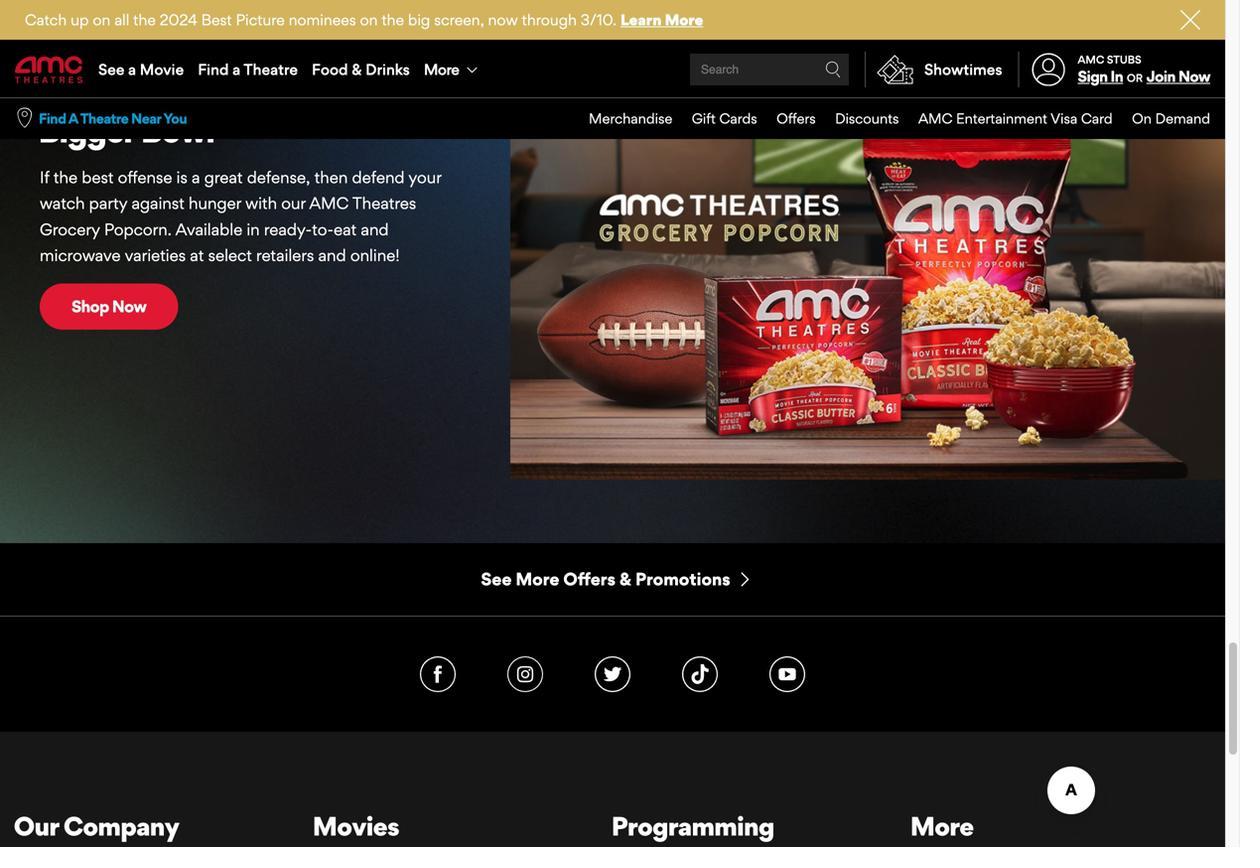 Task type: vqa. For each thing, say whether or not it's contained in the screenshot.
'Best Picture Showcase'
no



Task type: locate. For each thing, give the bounding box(es) containing it.
in
[[1111, 67, 1124, 86]]

theatre right a
[[80, 110, 128, 127]]

0 horizontal spatial and
[[318, 245, 346, 265]]

the
[[133, 10, 156, 29], [382, 10, 404, 29], [53, 167, 78, 187]]

1 horizontal spatial amc
[[919, 110, 953, 127]]

1 horizontal spatial theatre
[[244, 60, 298, 78]]

on left all
[[93, 10, 111, 29]]

1 vertical spatial find
[[39, 110, 66, 127]]

a
[[68, 110, 78, 127]]

& right food in the left top of the page
[[352, 60, 362, 78]]

an
[[344, 73, 379, 113]]

amc inside amc stubs sign in or join now
[[1078, 53, 1105, 66]]

amc instagram image
[[508, 656, 543, 692], [508, 656, 543, 692]]

theatre down picture
[[244, 60, 298, 78]]

our company
[[14, 810, 179, 842]]

&
[[352, 60, 362, 78], [620, 569, 632, 590]]

amc down then
[[309, 193, 349, 213]]

more inside footer
[[911, 810, 974, 842]]

showtimes link
[[865, 52, 1003, 87]]

food & drinks link
[[305, 42, 417, 97]]

3/10.
[[581, 10, 617, 29]]

0 vertical spatial now
[[1179, 67, 1211, 86]]

more
[[665, 10, 704, 29], [424, 60, 459, 78], [516, 569, 560, 590], [911, 810, 974, 842]]

amc twitter image
[[595, 656, 631, 692], [595, 656, 631, 692]]

menu containing more
[[0, 42, 1226, 97]]

ready-
[[264, 219, 312, 239]]

offense
[[118, 167, 172, 187]]

see a movie
[[98, 60, 184, 78]]

amc down showtimes link
[[919, 110, 953, 127]]

find a theatre
[[198, 60, 298, 78]]

0 vertical spatial menu
[[0, 42, 1226, 97]]

and up online!
[[361, 219, 389, 239]]

see inside see a movie link
[[98, 60, 125, 78]]

1 vertical spatial now
[[112, 296, 146, 316]]

popcorn.
[[104, 219, 172, 239]]

find a theatre link
[[191, 42, 305, 97]]

theatre inside find a theatre link
[[244, 60, 298, 78]]

2 horizontal spatial a
[[233, 60, 241, 78]]

big
[[99, 73, 147, 113]]

1 vertical spatial theatre
[[80, 110, 128, 127]]

amc youtube image
[[770, 656, 806, 692], [770, 656, 806, 692]]

0 horizontal spatial amc
[[309, 193, 349, 213]]

find inside find a theatre near you button
[[39, 110, 66, 127]]

menu down showtimes image
[[570, 98, 1211, 139]]

near
[[131, 110, 161, 127]]

amc logo image
[[15, 56, 84, 83], [15, 56, 84, 83]]

showtimes
[[925, 60, 1003, 78]]

on
[[93, 10, 111, 29], [360, 10, 378, 29]]

learn
[[621, 10, 662, 29]]

now right shop
[[112, 296, 146, 316]]

and down to-
[[318, 245, 346, 265]]

find for find a theatre near you
[[39, 110, 66, 127]]

0 horizontal spatial &
[[352, 60, 362, 78]]

a
[[128, 60, 136, 78], [233, 60, 241, 78], [192, 167, 200, 187]]

the inside "if the best offense is a great defense, then defend your watch party against hunger with our amc theatres grocery popcorn. available in ready-to-eat and microwave varieties at select retailers and online!"
[[53, 167, 78, 187]]

0 horizontal spatial a
[[128, 60, 136, 78]]

learn more link
[[621, 10, 704, 29]]

0 horizontal spatial find
[[39, 110, 66, 127]]

0 vertical spatial offers
[[777, 110, 816, 127]]

catch up on all the 2024 best picture nominees on the big screen, now through 3/10. learn more
[[25, 10, 704, 29]]

entertainment
[[957, 110, 1048, 127]]

find a theatre near you button
[[39, 109, 187, 128]]

a for theatre
[[233, 60, 241, 78]]

amc tiktok image
[[682, 656, 718, 692], [682, 656, 718, 692]]

offers
[[777, 110, 816, 127], [564, 569, 616, 590]]

the right all
[[133, 10, 156, 29]]

& left promotions
[[620, 569, 632, 590]]

the right 'if' on the top left
[[53, 167, 78, 187]]

gift
[[692, 110, 716, 127]]

1 vertical spatial and
[[318, 245, 346, 265]]

theatre inside find a theatre near you button
[[80, 110, 128, 127]]

2 vertical spatial amc
[[309, 193, 349, 213]]

sign in or join amc stubs element
[[1019, 42, 1211, 97]]

amc facebook image
[[420, 656, 456, 692], [420, 656, 456, 692]]

1 vertical spatial amc
[[919, 110, 953, 127]]

theatre
[[244, 60, 298, 78], [80, 110, 128, 127]]

see for see more offers & promotions
[[481, 569, 512, 590]]

find inside find a theatre link
[[198, 60, 229, 78]]

drinks
[[366, 60, 410, 78]]

grocery
[[40, 219, 100, 239]]

merchandise link
[[570, 98, 673, 139]]

1 horizontal spatial on
[[360, 10, 378, 29]]

footer
[[0, 616, 1226, 847]]

1 horizontal spatial a
[[192, 167, 200, 187]]

select
[[208, 245, 252, 265]]

with
[[245, 193, 277, 213]]

on right nominees
[[360, 10, 378, 29]]

0 horizontal spatial see
[[98, 60, 125, 78]]

0 vertical spatial and
[[361, 219, 389, 239]]

theatre for a
[[244, 60, 298, 78]]

now right join
[[1179, 67, 1211, 86]]

the big game needs an even bigger bowl
[[38, 73, 456, 150]]

submit search icon image
[[826, 62, 841, 77]]

menu containing merchandise
[[570, 98, 1211, 139]]

menu
[[0, 42, 1226, 97], [570, 98, 1211, 139]]

menu up merchandise "link" on the top of the page
[[0, 42, 1226, 97]]

0 vertical spatial &
[[352, 60, 362, 78]]

discounts link
[[816, 98, 899, 139]]

0 horizontal spatial theatre
[[80, 110, 128, 127]]

amc entertainment visa card link
[[899, 98, 1113, 139]]

cards
[[720, 110, 758, 127]]

sign
[[1078, 67, 1108, 86]]

varieties
[[125, 245, 186, 265]]

game day grocery popcorn image
[[511, 0, 1226, 480]]

1 horizontal spatial now
[[1179, 67, 1211, 86]]

picture
[[236, 10, 285, 29]]

cookie consent banner dialog
[[0, 772, 1226, 847]]

needs
[[245, 73, 338, 113]]

footer containing our company
[[0, 616, 1226, 847]]

a inside "if the best offense is a great defense, then defend your watch party against hunger with our amc theatres grocery popcorn. available in ready-to-eat and microwave varieties at select retailers and online!"
[[192, 167, 200, 187]]

find for find a theatre
[[198, 60, 229, 78]]

1 horizontal spatial find
[[198, 60, 229, 78]]

through
[[522, 10, 577, 29]]

1 horizontal spatial see
[[481, 569, 512, 590]]

join
[[1147, 67, 1176, 86]]

1 vertical spatial see
[[481, 569, 512, 590]]

1 vertical spatial menu
[[570, 98, 1211, 139]]

and
[[361, 219, 389, 239], [318, 245, 346, 265]]

offers left promotions
[[564, 569, 616, 590]]

0 horizontal spatial on
[[93, 10, 111, 29]]

showtimes image
[[866, 52, 925, 87]]

amc
[[1078, 53, 1105, 66], [919, 110, 953, 127], [309, 193, 349, 213]]

0 vertical spatial amc
[[1078, 53, 1105, 66]]

0 horizontal spatial offers
[[564, 569, 616, 590]]

card
[[1082, 110, 1113, 127]]

amc for visa
[[919, 110, 953, 127]]

the left the big
[[382, 10, 404, 29]]

1 horizontal spatial &
[[620, 569, 632, 590]]

0 vertical spatial see
[[98, 60, 125, 78]]

see
[[98, 60, 125, 78], [481, 569, 512, 590]]

find down best at left top
[[198, 60, 229, 78]]

offers right cards
[[777, 110, 816, 127]]

amc up 'sign'
[[1078, 53, 1105, 66]]

movies
[[313, 810, 399, 842]]

0 vertical spatial theatre
[[244, 60, 298, 78]]

0 vertical spatial find
[[198, 60, 229, 78]]

all
[[114, 10, 129, 29]]

the
[[38, 73, 93, 113]]

join now button
[[1147, 67, 1211, 86]]

1 vertical spatial offers
[[564, 569, 616, 590]]

see more offers & promotions
[[481, 569, 731, 590]]

0 horizontal spatial the
[[53, 167, 78, 187]]

find left a
[[39, 110, 66, 127]]

2 horizontal spatial amc
[[1078, 53, 1105, 66]]

1 horizontal spatial offers
[[777, 110, 816, 127]]

online!
[[350, 245, 400, 265]]



Task type: describe. For each thing, give the bounding box(es) containing it.
defense,
[[247, 167, 310, 187]]

promotions
[[636, 569, 731, 590]]

demand
[[1156, 110, 1211, 127]]

available
[[176, 219, 243, 239]]

food & drinks
[[312, 60, 410, 78]]

eat
[[334, 219, 357, 239]]

discounts
[[836, 110, 899, 127]]

even
[[385, 73, 456, 113]]

company
[[63, 810, 179, 842]]

theatre for a
[[80, 110, 128, 127]]

shop now
[[72, 296, 146, 316]]

best
[[201, 10, 232, 29]]

gift cards
[[692, 110, 758, 127]]

shop now link
[[40, 283, 178, 330]]

nominees
[[289, 10, 356, 29]]

bigger
[[38, 111, 135, 150]]

at
[[190, 245, 204, 265]]

our
[[14, 810, 59, 842]]

1 horizontal spatial the
[[133, 10, 156, 29]]

catch
[[25, 10, 67, 29]]

hunger
[[189, 193, 241, 213]]

user profile image
[[1021, 53, 1077, 86]]

merchandise
[[589, 110, 673, 127]]

defend
[[352, 167, 405, 187]]

on demand
[[1133, 110, 1211, 127]]

movie
[[140, 60, 184, 78]]

now inside amc stubs sign in or join now
[[1179, 67, 1211, 86]]

sign in button
[[1078, 67, 1124, 86]]

1 on from the left
[[93, 10, 111, 29]]

more inside button
[[424, 60, 459, 78]]

screen,
[[434, 10, 484, 29]]

then
[[314, 167, 348, 187]]

retailers
[[256, 245, 314, 265]]

you
[[163, 110, 187, 127]]

in
[[247, 219, 260, 239]]

our
[[281, 193, 306, 213]]

offers link
[[758, 98, 816, 139]]

a for movie
[[128, 60, 136, 78]]

amc entertainment visa card
[[919, 110, 1113, 127]]

theatres
[[353, 193, 416, 213]]

more button
[[417, 42, 489, 97]]

is
[[176, 167, 188, 187]]

2 horizontal spatial the
[[382, 10, 404, 29]]

great
[[204, 167, 243, 187]]

best
[[82, 167, 114, 187]]

if the best offense is a great defense, then defend your watch party against hunger with our amc theatres grocery popcorn. available in ready-to-eat and microwave varieties at select retailers and online!
[[40, 167, 442, 265]]

amc for sign
[[1078, 53, 1105, 66]]

your
[[409, 167, 442, 187]]

big
[[408, 10, 430, 29]]

search the AMC website text field
[[698, 62, 826, 77]]

up
[[71, 10, 89, 29]]

2024
[[160, 10, 198, 29]]

now
[[488, 10, 518, 29]]

see a movie link
[[91, 42, 191, 97]]

if
[[40, 167, 49, 187]]

bowl
[[141, 111, 214, 150]]

gift cards link
[[673, 98, 758, 139]]

0 horizontal spatial now
[[112, 296, 146, 316]]

to-
[[312, 219, 334, 239]]

against
[[132, 193, 185, 213]]

or
[[1127, 72, 1143, 85]]

food
[[312, 60, 348, 78]]

1 vertical spatial &
[[620, 569, 632, 590]]

on demand link
[[1113, 98, 1211, 139]]

on
[[1133, 110, 1152, 127]]

microwave
[[40, 245, 121, 265]]

party
[[89, 193, 127, 213]]

2 on from the left
[[360, 10, 378, 29]]

amc inside "if the best offense is a great defense, then defend your watch party against hunger with our amc theatres grocery popcorn. available in ready-to-eat and microwave varieties at select retailers and online!"
[[309, 193, 349, 213]]

see more offers & promotions link
[[481, 569, 753, 590]]

1 horizontal spatial and
[[361, 219, 389, 239]]

find a theatre near you
[[39, 110, 187, 127]]

game
[[153, 73, 239, 113]]

visa
[[1051, 110, 1078, 127]]

programming
[[612, 810, 774, 842]]

stubs
[[1108, 53, 1142, 66]]

see for see a movie
[[98, 60, 125, 78]]



